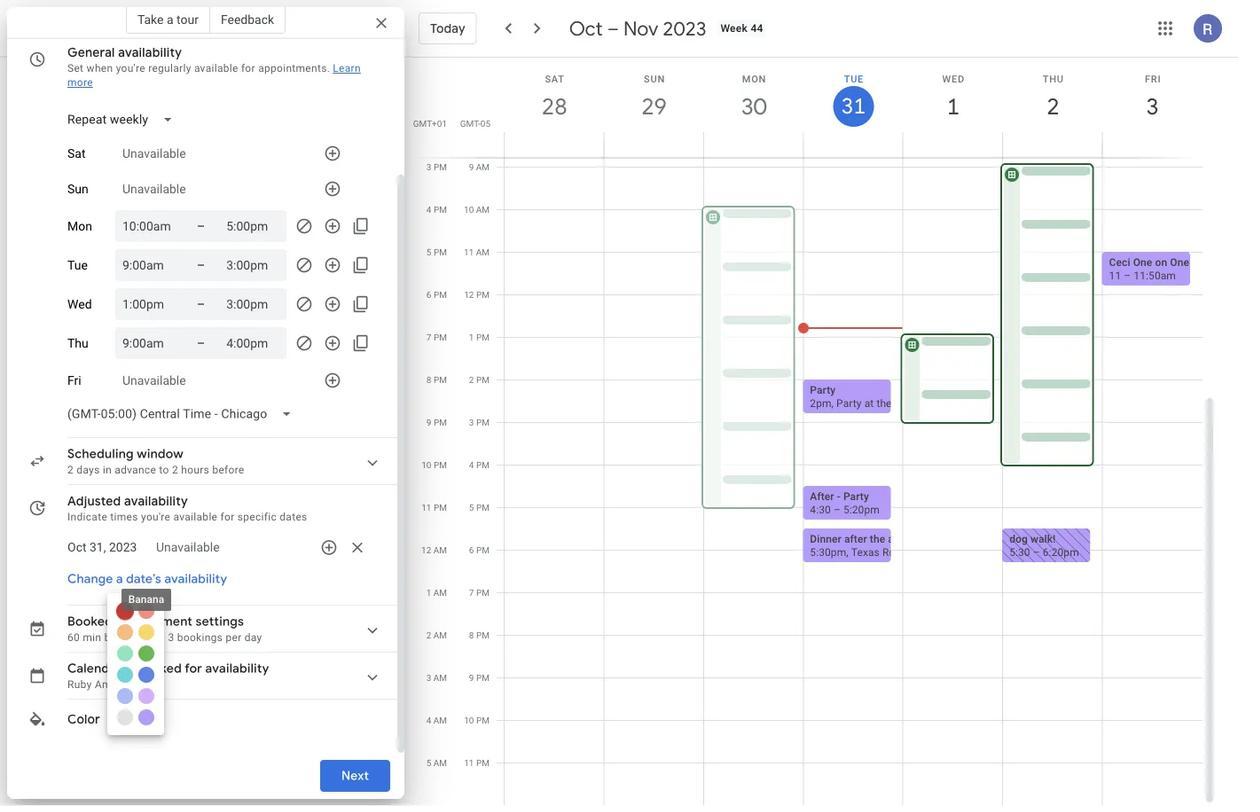 Task type: vqa. For each thing, say whether or not it's contained in the screenshot.
top the 4 PM
yes



Task type: locate. For each thing, give the bounding box(es) containing it.
0 vertical spatial 11 pm
[[422, 502, 447, 513]]

1 horizontal spatial a
[[167, 12, 174, 27]]

1 pm
[[469, 332, 490, 342]]

1 horizontal spatial mon
[[742, 73, 767, 84]]

calendars
[[67, 661, 128, 677]]

6 right 12 am
[[469, 545, 474, 555]]

1 horizontal spatial 6
[[469, 545, 474, 555]]

1 horizontal spatial 7 pm
[[469, 587, 490, 598]]

wed for wed
[[67, 297, 92, 312]]

8 pm left 2 pm at the left of the page
[[427, 374, 447, 385]]

0 horizontal spatial thu
[[67, 336, 89, 351]]

blueberry, set event color menu item
[[138, 667, 154, 683]]

0 vertical spatial 5
[[427, 247, 432, 257]]

– down -
[[834, 504, 841, 516]]

1 horizontal spatial party
[[844, 490, 869, 503]]

– down ceci
[[1124, 269, 1132, 282]]

0 horizontal spatial 10 pm
[[422, 460, 447, 470]]

6 left 12 pm
[[427, 289, 432, 300]]

oct
[[569, 16, 603, 41]]

fri
[[1145, 73, 1162, 84], [67, 373, 81, 388]]

– down walk!
[[1033, 546, 1041, 559]]

1 horizontal spatial tue
[[844, 73, 864, 84]]

0 vertical spatial ,
[[832, 397, 834, 409]]

9
[[469, 161, 474, 172], [427, 417, 432, 428], [469, 673, 474, 683]]

sun inside sun 29
[[644, 73, 666, 84]]

0 vertical spatial 6
[[427, 289, 432, 300]]

1 vertical spatial 12
[[421, 545, 431, 555]]

thu left the start time on thursdays text box
[[67, 336, 89, 351]]

1 horizontal spatial 5 pm
[[469, 502, 490, 513]]

specific
[[238, 511, 277, 523]]

availability inside the adjusted availability indicate times you're available for specific dates
[[124, 493, 188, 509]]

8 right 2 am
[[469, 630, 474, 641]]

a left date's
[[116, 571, 123, 587]]

am up 4 am
[[434, 673, 447, 683]]

44
[[751, 22, 764, 35]]

Start time on Thursdays text field
[[122, 333, 176, 354]]

1 vertical spatial 10 pm
[[464, 715, 490, 726]]

11 pm
[[422, 502, 447, 513], [464, 758, 490, 768]]

0 vertical spatial 12
[[464, 289, 474, 300]]

mon for mon 30
[[742, 73, 767, 84]]

10 up 11 am
[[464, 204, 474, 215]]

2
[[1046, 92, 1059, 121], [469, 374, 474, 385], [67, 464, 74, 476], [172, 464, 178, 476], [426, 630, 431, 641]]

1 vertical spatial 6
[[469, 545, 474, 555]]

0 vertical spatial 8
[[427, 374, 432, 385]]

tue for tue
[[67, 258, 88, 273]]

1 vertical spatial 3 pm
[[469, 417, 490, 428]]

availability inside button
[[164, 571, 227, 587]]

change a date's availability
[[67, 571, 227, 587]]

mon inside mon 30
[[742, 73, 767, 84]]

11 pm right 5 am at the bottom left
[[464, 758, 490, 768]]

1 vertical spatial 7
[[469, 587, 474, 598]]

1 horizontal spatial 4 pm
[[469, 460, 490, 470]]

8
[[427, 374, 432, 385], [469, 630, 474, 641]]

grid
[[412, 58, 1217, 807]]

0 horizontal spatial 7 pm
[[427, 332, 447, 342]]

available right regularly
[[194, 62, 238, 75]]

4 up 5 am at the bottom left
[[426, 715, 431, 726]]

2 horizontal spatial for
[[241, 62, 255, 75]]

1 for pm
[[469, 332, 474, 342]]

3 pm down 2 pm at the left of the page
[[469, 417, 490, 428]]

9 pm
[[427, 417, 447, 428], [469, 673, 490, 683]]

1 vertical spatial 9
[[427, 417, 432, 428]]

set
[[67, 62, 84, 75]]

0 vertical spatial wed
[[943, 73, 965, 84]]

10 up 12 am
[[422, 460, 432, 470]]

sat inside "sat 28"
[[545, 73, 565, 84]]

1 vertical spatial 5
[[469, 502, 474, 513]]

– inside ceci one on one 11 – 11:50am
[[1124, 269, 1132, 282]]

12 for 12 am
[[421, 545, 431, 555]]

12 down 11 am
[[464, 289, 474, 300]]

anderson
[[95, 679, 142, 691]]

grid containing 28
[[412, 58, 1217, 807]]

,
[[832, 397, 834, 409], [847, 546, 849, 559]]

thu inside 2 column header
[[1043, 73, 1065, 84]]

9 am
[[469, 161, 490, 172]]

1 for am
[[426, 587, 431, 598]]

Start time on Wednesdays text field
[[122, 294, 176, 315]]

1 horizontal spatial wed
[[943, 73, 965, 84]]

today
[[430, 20, 466, 36]]

on
[[1156, 256, 1168, 268]]

to
[[159, 464, 169, 476]]

available down the hours
[[173, 511, 218, 523]]

days
[[77, 464, 100, 476]]

am up 10 am
[[476, 161, 490, 172]]

wed inside 1 column header
[[943, 73, 965, 84]]

3
[[1146, 92, 1158, 121], [427, 161, 432, 172], [469, 417, 474, 428], [168, 632, 174, 644], [426, 673, 431, 683]]

availability down per
[[205, 661, 269, 677]]

pm
[[434, 161, 447, 172], [434, 204, 447, 215], [434, 247, 447, 257], [434, 289, 447, 300], [476, 289, 490, 300], [434, 332, 447, 342], [476, 332, 490, 342], [434, 374, 447, 385], [476, 374, 490, 385], [434, 417, 447, 428], [476, 417, 490, 428], [434, 460, 447, 470], [476, 460, 490, 470], [434, 502, 447, 513], [476, 502, 490, 513], [476, 545, 490, 555], [476, 587, 490, 598], [476, 630, 490, 641], [476, 673, 490, 683], [476, 715, 490, 726], [476, 758, 490, 768]]

0 vertical spatial 7 pm
[[427, 332, 447, 342]]

10
[[464, 204, 474, 215], [422, 460, 432, 470], [464, 715, 474, 726]]

for down the bookings
[[185, 661, 202, 677]]

general availability
[[67, 44, 182, 60]]

1 horizontal spatial 12
[[464, 289, 474, 300]]

1 vertical spatial 4
[[469, 460, 474, 470]]

– left end time on mondays text box
[[197, 219, 205, 233]]

tue up "31"
[[844, 73, 864, 84]]

11 pm up 12 am
[[422, 502, 447, 513]]

thu for thu 2
[[1043, 73, 1065, 84]]

wed up wednesday, november 1 element
[[943, 73, 965, 84]]

scheduling window 2 days in advance to 2 hours before
[[67, 446, 244, 476]]

1 vertical spatial mon
[[67, 219, 92, 234]]

11 up 12 am
[[422, 502, 432, 513]]

0 vertical spatial 8 pm
[[427, 374, 447, 385]]

saturday, october 28 element
[[534, 86, 575, 127]]

0 vertical spatial 7
[[427, 332, 432, 342]]

0 horizontal spatial tue
[[67, 258, 88, 273]]

10 right 4 am
[[464, 715, 474, 726]]

1 vertical spatial sat
[[67, 146, 86, 161]]

mon
[[742, 73, 767, 84], [67, 219, 92, 234]]

in
[[103, 464, 112, 476]]

1 vertical spatial 7 pm
[[469, 587, 490, 598]]

05
[[481, 118, 491, 129]]

3 inside fri 3
[[1146, 92, 1158, 121]]

0 vertical spatial thu
[[1043, 73, 1065, 84]]

wed
[[943, 73, 965, 84], [67, 297, 92, 312]]

– inside after - party 4:30 – 5:20pm
[[834, 504, 841, 516]]

0 vertical spatial you're
[[116, 62, 145, 75]]

1 horizontal spatial sun
[[644, 73, 666, 84]]

color
[[67, 712, 100, 728]]

one
[[1134, 256, 1153, 268], [1171, 256, 1190, 268]]

0 vertical spatial mon
[[742, 73, 767, 84]]

0 horizontal spatial 12
[[421, 545, 431, 555]]

am up "3 am"
[[434, 630, 447, 641]]

5:30
[[1010, 546, 1031, 559]]

banana, set event color menu item
[[138, 624, 155, 642]]

0 horizontal spatial fri
[[67, 373, 81, 388]]

availability inside calendars checked for availability ruby anderson
[[205, 661, 269, 677]]

7 pm left 1 pm
[[427, 332, 447, 342]]

6 pm left 12 pm
[[427, 289, 447, 300]]

am up 2 am
[[434, 587, 447, 598]]

availability down to
[[124, 493, 188, 509]]

dates
[[280, 511, 307, 523]]

2 one from the left
[[1171, 256, 1190, 268]]

tour
[[177, 12, 199, 27]]

adjusted
[[67, 493, 121, 509]]

sat up saturday, october 28 element
[[545, 73, 565, 84]]

11 down 10 am
[[464, 247, 474, 257]]

1 vertical spatial party
[[844, 490, 869, 503]]

2 horizontal spatial 1
[[946, 92, 959, 121]]

1 horizontal spatial for
[[221, 511, 235, 523]]

party up 2pm ,
[[810, 384, 836, 396]]

1 horizontal spatial fri
[[1145, 73, 1162, 84]]

graphite, set event color menu item
[[117, 710, 133, 726]]

a left tour
[[167, 12, 174, 27]]

availability up settings
[[164, 571, 227, 587]]

1 horizontal spatial ,
[[847, 546, 849, 559]]

0 vertical spatial for
[[241, 62, 255, 75]]

10 pm up 12 am
[[422, 460, 447, 470]]

am down 4 am
[[434, 758, 447, 768]]

mon left start time on mondays text box
[[67, 219, 92, 234]]

0 vertical spatial party
[[810, 384, 836, 396]]

0 vertical spatial 9
[[469, 161, 474, 172]]

11 right 5 am at the bottom left
[[464, 758, 474, 768]]

tomato, set event color menu item
[[116, 602, 134, 620]]

1 vertical spatial a
[[116, 571, 123, 587]]

7 left 1 pm
[[427, 332, 432, 342]]

2 vertical spatial 1
[[426, 587, 431, 598]]

1 vertical spatial 6 pm
[[469, 545, 490, 555]]

fri 3
[[1145, 73, 1162, 121]]

for left specific at the bottom
[[221, 511, 235, 523]]

7 right 1 am
[[469, 587, 474, 598]]

Start time on Tuesdays text field
[[122, 255, 176, 276]]

11
[[464, 247, 474, 257], [1110, 269, 1122, 282], [422, 502, 432, 513], [464, 758, 474, 768]]

6 pm right 12 am
[[469, 545, 490, 555]]

tuesday, october 31, today element
[[834, 86, 874, 127]]

0 horizontal spatial sun
[[67, 182, 89, 196]]

28 column header
[[504, 58, 605, 157]]

0 vertical spatial 3 pm
[[427, 161, 447, 172]]

grape, set event color menu item
[[138, 689, 154, 704]]

after
[[810, 490, 835, 503]]

a
[[167, 12, 174, 27], [116, 571, 123, 587]]

7 pm right 1 am
[[469, 587, 490, 598]]

4 pm
[[427, 204, 447, 215], [469, 460, 490, 470]]

sat for sat
[[67, 146, 86, 161]]

you're down general availability
[[116, 62, 145, 75]]

8 pm right 2 am
[[469, 630, 490, 641]]

wed left start time on wednesdays text box
[[67, 297, 92, 312]]

indicate
[[67, 511, 107, 523]]

week 44
[[721, 22, 764, 35]]

1 horizontal spatial 1
[[469, 332, 474, 342]]

when
[[87, 62, 113, 75]]

4
[[427, 204, 432, 215], [469, 460, 474, 470], [426, 715, 431, 726]]

0 horizontal spatial wed
[[67, 297, 92, 312]]

4 pm down 2 pm at the left of the page
[[469, 460, 490, 470]]

checked
[[131, 661, 182, 677]]

1 vertical spatial 8 pm
[[469, 630, 490, 641]]

1 horizontal spatial 11 pm
[[464, 758, 490, 768]]

2023
[[663, 16, 707, 41]]

0 vertical spatial sun
[[644, 73, 666, 84]]

change
[[67, 571, 113, 587]]

for left appointments.
[[241, 62, 255, 75]]

sat
[[545, 73, 565, 84], [67, 146, 86, 161]]

1 vertical spatial available
[[173, 511, 218, 523]]

1 vertical spatial fri
[[67, 373, 81, 388]]

you're right the times
[[141, 511, 171, 523]]

8 left 2 pm at the left of the page
[[427, 374, 432, 385]]

fri up friday, november 3 element
[[1145, 73, 1162, 84]]

10 pm
[[422, 460, 447, 470], [464, 715, 490, 726]]

4 down 2 pm at the left of the page
[[469, 460, 474, 470]]

per
[[226, 632, 242, 644]]

one up 11:50am
[[1134, 256, 1153, 268]]

2pm
[[810, 397, 832, 409]]

0 horizontal spatial 8 pm
[[427, 374, 447, 385]]

one right on
[[1171, 256, 1190, 268]]

4:30
[[810, 504, 831, 516]]

, for 5:30pm
[[847, 546, 849, 559]]

2 vertical spatial for
[[185, 661, 202, 677]]

am for 11 am
[[476, 247, 490, 257]]

am up 1 am
[[434, 545, 447, 555]]

0 vertical spatial sat
[[545, 73, 565, 84]]

fri up scheduling
[[67, 373, 81, 388]]

4 left 10 am
[[427, 204, 432, 215]]

Date text field
[[67, 537, 138, 558]]

1 horizontal spatial one
[[1171, 256, 1190, 268]]

1 vertical spatial you're
[[141, 511, 171, 523]]

take
[[137, 12, 164, 27]]

30 column header
[[703, 58, 804, 157]]

0 horizontal spatial one
[[1134, 256, 1153, 268]]

6 pm
[[427, 289, 447, 300], [469, 545, 490, 555]]

1 vertical spatial tue
[[67, 258, 88, 273]]

today button
[[419, 7, 477, 50]]

0 vertical spatial a
[[167, 12, 174, 27]]

0 horizontal spatial a
[[116, 571, 123, 587]]

sunday, october 29 element
[[634, 86, 675, 127]]

12 up 1 am
[[421, 545, 431, 555]]

End time on Tuesdays text field
[[226, 255, 280, 276]]

0 horizontal spatial party
[[810, 384, 836, 396]]

0 vertical spatial 1
[[946, 92, 959, 121]]

sat down more
[[67, 146, 86, 161]]

date's
[[126, 571, 161, 587]]

Start time on Mondays text field
[[122, 216, 176, 237]]

7 pm
[[427, 332, 447, 342], [469, 587, 490, 598]]

sat 28
[[541, 73, 566, 121]]

4 pm left 10 am
[[427, 204, 447, 215]]

fri inside the 3 column header
[[1145, 73, 1162, 84]]

tue inside "tue 31"
[[844, 73, 864, 84]]

am down 9 am
[[476, 204, 490, 215]]

1 vertical spatial 11 pm
[[464, 758, 490, 768]]

11 down ceci
[[1110, 269, 1122, 282]]

3 pm left 9 am
[[427, 161, 447, 172]]

settings
[[196, 614, 244, 630]]

1 vertical spatial 9 pm
[[469, 673, 490, 683]]

party
[[915, 533, 940, 545]]

wednesday, november 1 element
[[933, 86, 974, 127]]

a for take
[[167, 12, 174, 27]]

tue left start time on tuesdays text box
[[67, 258, 88, 273]]

lavender, set event color menu item
[[117, 689, 133, 704]]

you're
[[116, 62, 145, 75], [141, 511, 171, 523]]

after-
[[888, 533, 915, 545]]

–
[[607, 16, 619, 41], [197, 219, 205, 233], [197, 258, 205, 272], [1124, 269, 1132, 282], [197, 297, 205, 311], [197, 336, 205, 350], [834, 504, 841, 516], [1033, 546, 1041, 559]]

1 am
[[426, 587, 447, 598]]

after - party 4:30 – 5:20pm
[[810, 490, 880, 516]]

0 horizontal spatial mon
[[67, 219, 92, 234]]

2 vertical spatial 5
[[426, 758, 431, 768]]

mon up monday, october 30 element
[[742, 73, 767, 84]]

0 horizontal spatial 11 pm
[[422, 502, 447, 513]]

1 vertical spatial wed
[[67, 297, 92, 312]]

thu 2
[[1043, 73, 1065, 121]]

10 pm right 4 am
[[464, 715, 490, 726]]

am for 2 am
[[434, 630, 447, 641]]

am up 5 am at the bottom left
[[434, 715, 447, 726]]

am up 12 pm
[[476, 247, 490, 257]]

0 horizontal spatial 4 pm
[[427, 204, 447, 215]]

None field
[[60, 104, 187, 136], [60, 398, 306, 430], [60, 104, 187, 136], [60, 398, 306, 430]]

thu up thursday, november 2 element
[[1043, 73, 1065, 84]]

day
[[245, 632, 262, 644]]

5 am
[[426, 758, 447, 768]]

0 horizontal spatial for
[[185, 661, 202, 677]]

for
[[241, 62, 255, 75], [221, 511, 235, 523], [185, 661, 202, 677]]

oct – nov 2023
[[569, 16, 707, 41]]

1 vertical spatial sun
[[67, 182, 89, 196]]

general
[[67, 44, 115, 60]]

0 horizontal spatial 1
[[426, 587, 431, 598]]

advance
[[115, 464, 156, 476]]

2 pm
[[469, 374, 490, 385]]

12
[[464, 289, 474, 300], [421, 545, 431, 555]]

party up 5:20pm
[[844, 490, 869, 503]]

week
[[721, 22, 748, 35]]

1 vertical spatial ,
[[847, 546, 849, 559]]

1 vertical spatial for
[[221, 511, 235, 523]]



Task type: describe. For each thing, give the bounding box(es) containing it.
0 vertical spatial 4
[[427, 204, 432, 215]]

5:30pm
[[810, 546, 847, 559]]

walk!
[[1031, 533, 1056, 545]]

– right start time on wednesdays text box
[[197, 297, 205, 311]]

booked appointment settings 60 min buffer time · 3 bookings per day
[[67, 614, 262, 644]]

flamingo, set event color menu item
[[138, 603, 154, 619]]

availability up regularly
[[118, 44, 182, 60]]

am for 1 am
[[434, 587, 447, 598]]

3 column header
[[1103, 58, 1203, 157]]

for inside calendars checked for availability ruby anderson
[[185, 661, 202, 677]]

29 column header
[[604, 58, 704, 157]]

sat for sat 28
[[545, 73, 565, 84]]

– right oct
[[607, 16, 619, 41]]

for inside the adjusted availability indicate times you're available for specific dates
[[221, 511, 235, 523]]

10 am
[[464, 204, 490, 215]]

·
[[162, 632, 165, 644]]

tue 31
[[841, 73, 865, 120]]

29
[[641, 92, 666, 121]]

5:30pm ,
[[810, 546, 852, 559]]

1 inside wed 1
[[946, 92, 959, 121]]

take a tour
[[137, 12, 199, 27]]

available inside the adjusted availability indicate times you're available for specific dates
[[173, 511, 218, 523]]

take a tour button
[[126, 5, 210, 34]]

31
[[841, 92, 865, 120]]

thu for thu
[[67, 336, 89, 351]]

0 vertical spatial 4 pm
[[427, 204, 447, 215]]

1 one from the left
[[1134, 256, 1153, 268]]

am for 9 am
[[476, 161, 490, 172]]

the
[[870, 533, 886, 545]]

2 am
[[426, 630, 447, 641]]

a for change
[[116, 571, 123, 587]]

3 inside the booked appointment settings 60 min buffer time · 3 bookings per day
[[168, 632, 174, 644]]

5:20pm
[[844, 504, 880, 516]]

thursday, november 2 element
[[1033, 86, 1074, 127]]

learn more link
[[67, 62, 361, 89]]

tue for tue 31
[[844, 73, 864, 84]]

am for 10 am
[[476, 204, 490, 215]]

0 horizontal spatial 6
[[427, 289, 432, 300]]

gmt-05
[[460, 118, 491, 129]]

dinner after the after-party
[[810, 533, 940, 545]]

0 horizontal spatial 7
[[427, 332, 432, 342]]

1 vertical spatial 5 pm
[[469, 502, 490, 513]]

sage, set event color menu item
[[117, 646, 133, 662]]

, for 2pm
[[832, 397, 834, 409]]

learn more
[[67, 62, 361, 89]]

adjusted availability indicate times you're available for specific dates
[[67, 493, 307, 523]]

window
[[137, 446, 184, 462]]

6:20pm
[[1043, 546, 1080, 559]]

dog
[[1010, 533, 1028, 545]]

calendar color menu item
[[138, 710, 154, 726]]

sun 29
[[641, 73, 666, 121]]

set when you're regularly available for appointments.
[[67, 62, 330, 75]]

gmt+01
[[413, 118, 447, 129]]

11:50am
[[1134, 269, 1177, 282]]

basil, set event color menu item
[[138, 646, 154, 662]]

regularly
[[148, 62, 191, 75]]

party inside after - party 4:30 – 5:20pm
[[844, 490, 869, 503]]

1 column header
[[903, 58, 1004, 157]]

– inside dog walk! 5:30 – 6:20pm
[[1033, 546, 1041, 559]]

more
[[67, 76, 93, 89]]

wed 1
[[943, 73, 965, 121]]

fri for fri
[[67, 373, 81, 388]]

peacock, set event color menu item
[[117, 667, 133, 683]]

next
[[341, 768, 369, 784]]

1 vertical spatial 4 pm
[[469, 460, 490, 470]]

60
[[67, 632, 80, 644]]

2 vertical spatial 9
[[469, 673, 474, 683]]

1 horizontal spatial 9 pm
[[469, 673, 490, 683]]

appointment
[[116, 614, 193, 630]]

0 vertical spatial available
[[194, 62, 238, 75]]

unavailable for fri
[[122, 373, 186, 388]]

time
[[137, 632, 159, 644]]

wed for wed 1
[[943, 73, 965, 84]]

2pm ,
[[810, 397, 837, 409]]

2 vertical spatial 10
[[464, 715, 474, 726]]

28
[[541, 92, 566, 121]]

30
[[740, 92, 766, 121]]

tangerine, set event color menu item
[[117, 625, 133, 641]]

monday, october 30 element
[[734, 86, 775, 127]]

mon 30
[[740, 73, 767, 121]]

before
[[212, 464, 244, 476]]

scheduling
[[67, 446, 134, 462]]

sun for sun
[[67, 182, 89, 196]]

hours
[[181, 464, 209, 476]]

min
[[83, 632, 101, 644]]

appointments.
[[258, 62, 330, 75]]

1 horizontal spatial 3 pm
[[469, 417, 490, 428]]

12 am
[[421, 545, 447, 555]]

1 horizontal spatial 10 pm
[[464, 715, 490, 726]]

change a date's availability button
[[60, 563, 234, 595]]

bookings
[[177, 632, 223, 644]]

booked
[[67, 614, 113, 630]]

ceci
[[1110, 256, 1131, 268]]

0 vertical spatial 9 pm
[[427, 417, 447, 428]]

you're inside the adjusted availability indicate times you're available for specific dates
[[141, 511, 171, 523]]

1 horizontal spatial 7
[[469, 587, 474, 598]]

feedback
[[221, 12, 274, 27]]

ruby
[[67, 679, 92, 691]]

mon for mon
[[67, 219, 92, 234]]

unavailable for sat
[[122, 146, 186, 161]]

End time on Thursdays text field
[[226, 333, 280, 354]]

End time on Mondays text field
[[226, 216, 280, 237]]

1 vertical spatial 10
[[422, 460, 432, 470]]

unavailable for sun
[[122, 182, 186, 196]]

12 pm
[[464, 289, 490, 300]]

0 vertical spatial 6 pm
[[427, 289, 447, 300]]

learn
[[333, 62, 361, 75]]

2 vertical spatial 4
[[426, 715, 431, 726]]

0 horizontal spatial 5 pm
[[427, 247, 447, 257]]

3 am
[[426, 673, 447, 683]]

am for 3 am
[[434, 673, 447, 683]]

2 inside thu 2
[[1046, 92, 1059, 121]]

31 column header
[[803, 58, 904, 157]]

next button
[[320, 755, 390, 798]]

banana
[[128, 594, 164, 606]]

nov
[[624, 16, 659, 41]]

11 am
[[464, 247, 490, 257]]

buffer
[[104, 632, 134, 644]]

End time on Wednesdays text field
[[226, 294, 280, 315]]

2 column header
[[1003, 58, 1103, 157]]

– right the start time on thursdays text box
[[197, 336, 205, 350]]

1 horizontal spatial 8 pm
[[469, 630, 490, 641]]

dinner
[[810, 533, 842, 545]]

after
[[845, 533, 868, 545]]

dog walk! 5:30 – 6:20pm
[[1010, 533, 1080, 559]]

11 inside ceci one on one 11 – 11:50am
[[1110, 269, 1122, 282]]

1 horizontal spatial 8
[[469, 630, 474, 641]]

friday, november 3 element
[[1133, 86, 1174, 127]]

am for 12 am
[[434, 545, 447, 555]]

sun for sun 29
[[644, 73, 666, 84]]

– right start time on tuesdays text box
[[197, 258, 205, 272]]

times
[[110, 511, 138, 523]]

12 for 12 pm
[[464, 289, 474, 300]]

0 vertical spatial 10
[[464, 204, 474, 215]]

fri for fri 3
[[1145, 73, 1162, 84]]

am for 5 am
[[434, 758, 447, 768]]

am for 4 am
[[434, 715, 447, 726]]



